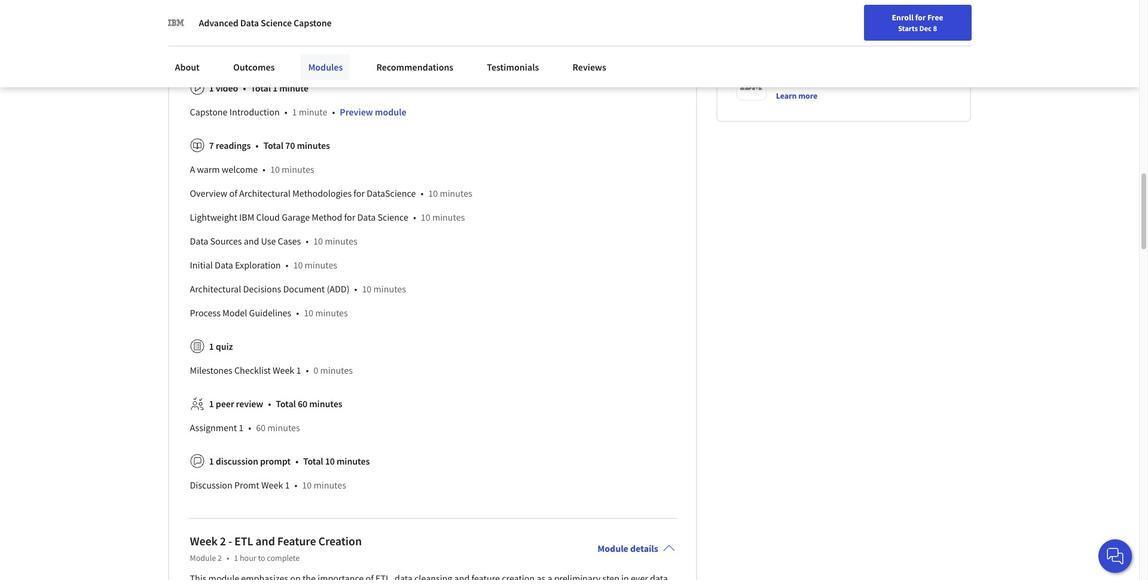 Task type: vqa. For each thing, say whether or not it's contained in the screenshot.
•
yes



Task type: describe. For each thing, give the bounding box(es) containing it.
• total 60 minutes
[[268, 398, 342, 410]]

• left 0
[[306, 364, 309, 376]]

cloud
[[256, 211, 280, 223]]

promt
[[234, 479, 259, 491]]

process
[[190, 307, 221, 319]]

dec
[[920, 23, 932, 33]]

exploration
[[235, 259, 281, 271]]

1 quiz
[[209, 340, 233, 352]]

to
[[258, 553, 265, 563]]

warm
[[197, 163, 220, 175]]

preview module link
[[340, 106, 406, 118]]

about
[[175, 61, 200, 73]]

ibm
[[239, 211, 254, 223]]

1 vertical spatial 2
[[218, 553, 222, 563]]

starts
[[898, 23, 918, 33]]

discussion promt week 1 • 10 minutes
[[190, 479, 346, 491]]

details
[[630, 542, 658, 554]]

english
[[906, 13, 935, 25]]

hide
[[204, 48, 221, 58]]

1 1 video from the top
[[209, 20, 238, 32]]

total for total 70 minutes
[[263, 139, 284, 151]]

• right review
[[268, 398, 271, 410]]

enroll
[[892, 12, 914, 23]]

reviews
[[573, 61, 606, 73]]

1 vertical spatial for
[[354, 187, 365, 199]]

datascience
[[367, 187, 416, 199]]

lightweight ibm cloud garage method for data science • 10 minutes
[[190, 211, 465, 223]]

capstone introduction • 1 minute • preview module
[[190, 106, 406, 118]]

feature
[[277, 533, 316, 548]]

advanced
[[199, 17, 238, 29]]

1 down outcomes
[[273, 82, 278, 94]]

2 vertical spatial for
[[344, 211, 355, 223]]

1 horizontal spatial module
[[598, 542, 629, 554]]

info
[[223, 48, 237, 58]]

assignment
[[190, 422, 237, 433]]

• right prompt
[[295, 455, 298, 467]]

video inside the hide info about module content region
[[216, 82, 238, 94]]

total for total 60 minutes
[[276, 398, 296, 410]]

modules link
[[301, 54, 350, 80]]

hide info about module content region
[[190, 71, 675, 502]]

0 vertical spatial architectural
[[239, 187, 291, 199]]

quiz
[[216, 340, 233, 352]]

recommendations
[[376, 61, 454, 73]]

• total 10 minutes
[[295, 455, 370, 467]]

• left preview
[[332, 106, 335, 118]]

1 down hide
[[209, 82, 214, 94]]

milestones
[[190, 364, 233, 376]]

total for total 1 minute
[[251, 82, 271, 94]]

learn
[[776, 90, 797, 101]]

document
[[283, 283, 325, 295]]

0 vertical spatial minute
[[279, 82, 309, 94]]

hide info about module content button
[[185, 42, 324, 64]]

use
[[261, 235, 276, 247]]

data up initial
[[190, 235, 208, 247]]

1 up hide
[[209, 20, 214, 32]]

for inside enroll for free starts dec 8
[[915, 12, 926, 23]]

1 down 1 peer review
[[239, 422, 244, 433]]

creation
[[318, 533, 362, 548]]

checklist
[[234, 364, 271, 376]]

• total 70 minutes
[[256, 139, 330, 151]]

overview
[[190, 187, 227, 199]]

chat with us image
[[1106, 547, 1125, 566]]

1 peer review
[[209, 398, 263, 410]]

modules
[[308, 61, 343, 73]]

data right initial
[[215, 259, 233, 271]]

method
[[312, 211, 342, 223]]

advanced data science capstone
[[199, 17, 332, 29]]

offered
[[737, 40, 775, 55]]

reviews link
[[566, 54, 614, 80]]

milestones checklist week 1 • 0 minutes
[[190, 364, 353, 376]]

discussion
[[216, 455, 258, 467]]

1 vertical spatial architectural
[[190, 283, 241, 295]]

etl
[[234, 533, 253, 548]]

readings inside the hide info about module content region
[[216, 139, 251, 151]]

1 horizontal spatial 60
[[298, 398, 308, 410]]

ibm image
[[168, 14, 185, 31]]

introduction
[[230, 106, 280, 118]]

• right datascience
[[421, 187, 424, 199]]

offered by
[[737, 40, 790, 55]]

1 vertical spatial 60
[[256, 422, 266, 433]]

total for total 10 minutes
[[303, 455, 323, 467]]

1 vertical spatial minute
[[299, 106, 327, 118]]

cases
[[278, 235, 301, 247]]

70
[[285, 139, 295, 151]]

(add)
[[327, 283, 350, 295]]

and inside week 2 - etl and feature creation module 2 • 1 hour to complete
[[256, 533, 275, 548]]

outcomes
[[233, 61, 275, 73]]

complete
[[267, 553, 300, 563]]

testimonials
[[487, 61, 539, 73]]

1 left peer at the left of page
[[209, 398, 214, 410]]

by
[[777, 40, 790, 55]]

shopping cart: 1 item image
[[856, 9, 879, 28]]

• inside week 2 - etl and feature creation module 2 • 1 hour to complete
[[227, 553, 229, 563]]

• down outcomes link
[[243, 82, 246, 94]]

testimonials link
[[480, 54, 546, 80]]

data down datascience
[[357, 211, 376, 223]]

7 inside the hide info about module content region
[[209, 139, 214, 151]]



Task type: locate. For each thing, give the bounding box(es) containing it.
discussion
[[190, 479, 233, 491]]

science down datascience
[[378, 211, 408, 223]]

week
[[273, 364, 294, 376], [261, 479, 283, 491], [190, 533, 218, 548]]

readings up the content
[[283, 20, 317, 32]]

minute
[[279, 82, 309, 94], [299, 106, 327, 118]]

overview of architectural methodologies for datascience • 10 minutes
[[190, 187, 472, 199]]

and up to
[[256, 533, 275, 548]]

• right cases
[[306, 235, 309, 247]]

10
[[270, 163, 280, 175], [428, 187, 438, 199], [421, 211, 430, 223], [313, 235, 323, 247], [293, 259, 303, 271], [362, 283, 372, 295], [304, 307, 313, 319], [325, 455, 335, 467], [302, 479, 312, 491]]

assignment 1 • 60 minutes
[[190, 422, 300, 433]]

module inside week 2 - etl and feature creation module 2 • 1 hour to complete
[[190, 553, 216, 563]]

video up "info"
[[216, 20, 238, 32]]

for up dec
[[915, 12, 926, 23]]

• up a warm welcome • 10 minutes
[[256, 139, 259, 151]]

0 horizontal spatial 7 readings
[[209, 139, 251, 151]]

1 up the discussion
[[209, 455, 214, 467]]

week for promt
[[261, 479, 283, 491]]

1 left quiz
[[209, 340, 214, 352]]

process model guidelines • 10 minutes
[[190, 307, 348, 319]]

readings up welcome
[[216, 139, 251, 151]]

hide info about module content
[[204, 48, 319, 58]]

1 vertical spatial week
[[261, 479, 283, 491]]

1 vertical spatial 7 readings
[[209, 139, 251, 151]]

• right welcome
[[263, 163, 266, 175]]

module
[[262, 48, 290, 58], [375, 106, 406, 118]]

sources
[[210, 235, 242, 247]]

week for checklist
[[273, 364, 294, 376]]

guidelines
[[249, 307, 291, 319]]

• down architectural decisions document (add) • 10 minutes
[[296, 307, 299, 319]]

7 up hide info about module content
[[276, 20, 281, 32]]

science inside the hide info about module content region
[[378, 211, 408, 223]]

1 vertical spatial and
[[256, 533, 275, 548]]

recommendations link
[[369, 54, 461, 80]]

module left hour
[[190, 553, 216, 563]]

readings
[[283, 20, 317, 32], [216, 139, 251, 151]]

0 vertical spatial 7 readings
[[276, 20, 317, 32]]

1 vertical spatial capstone
[[190, 106, 228, 118]]

• down the • total 10 minutes
[[295, 479, 297, 491]]

2
[[220, 533, 226, 548], [218, 553, 222, 563]]

0 horizontal spatial module
[[190, 553, 216, 563]]

about
[[239, 48, 260, 58]]

show notifications image
[[974, 15, 989, 29]]

learn more
[[776, 90, 818, 101]]

data up about
[[240, 17, 259, 29]]

• down review
[[248, 422, 251, 433]]

1 vertical spatial 7
[[209, 139, 214, 151]]

peer
[[216, 398, 234, 410]]

7 readings up the content
[[276, 20, 317, 32]]

0 vertical spatial 2
[[220, 533, 226, 548]]

welcome
[[222, 163, 258, 175]]

60 down review
[[256, 422, 266, 433]]

initial
[[190, 259, 213, 271]]

prompt
[[260, 455, 291, 467]]

module details
[[598, 542, 658, 554]]

content
[[291, 48, 319, 58]]

• down '-'
[[227, 553, 229, 563]]

minute up capstone introduction • 1 minute • preview module
[[279, 82, 309, 94]]

• right (add)
[[354, 283, 357, 295]]

• down cases
[[286, 259, 289, 271]]

outcomes link
[[226, 54, 282, 80]]

of
[[229, 187, 237, 199]]

0 vertical spatial video
[[216, 20, 238, 32]]

science up hide info about module content
[[261, 17, 292, 29]]

60 down milestones checklist week 1 • 0 minutes
[[298, 398, 308, 410]]

module inside dropdown button
[[262, 48, 290, 58]]

1 vertical spatial 1 video
[[209, 82, 238, 94]]

0
[[314, 364, 318, 376]]

enroll for free starts dec 8
[[892, 12, 944, 33]]

for
[[915, 12, 926, 23], [354, 187, 365, 199], [344, 211, 355, 223]]

english button
[[885, 0, 957, 39]]

7 up 'warm'
[[209, 139, 214, 151]]

8
[[933, 23, 937, 33]]

total right prompt
[[303, 455, 323, 467]]

minutes
[[297, 139, 330, 151], [282, 163, 314, 175], [440, 187, 472, 199], [432, 211, 465, 223], [325, 235, 357, 247], [305, 259, 337, 271], [374, 283, 406, 295], [315, 307, 348, 319], [320, 364, 353, 376], [309, 398, 342, 410], [267, 422, 300, 433], [337, 455, 370, 467], [314, 479, 346, 491]]

0 vertical spatial 1 video
[[209, 20, 238, 32]]

total left 70
[[263, 139, 284, 151]]

0 horizontal spatial 7
[[209, 139, 214, 151]]

decisions
[[243, 283, 281, 295]]

about link
[[168, 54, 207, 80]]

1 video down "info"
[[209, 82, 238, 94]]

and
[[244, 235, 259, 247], [256, 533, 275, 548]]

architectural decisions document (add) • 10 minutes
[[190, 283, 406, 295]]

and left use
[[244, 235, 259, 247]]

60
[[298, 398, 308, 410], [256, 422, 266, 433]]

2 1 video from the top
[[209, 82, 238, 94]]

0 horizontal spatial capstone
[[190, 106, 228, 118]]

1 horizontal spatial capstone
[[294, 17, 332, 29]]

1 horizontal spatial module
[[375, 106, 406, 118]]

review
[[236, 398, 263, 410]]

2 video from the top
[[216, 82, 238, 94]]

architectural up cloud at the top
[[239, 187, 291, 199]]

0 vertical spatial week
[[273, 364, 294, 376]]

week down prompt
[[261, 479, 283, 491]]

1 vertical spatial readings
[[216, 139, 251, 151]]

free
[[928, 12, 944, 23]]

7 readings up welcome
[[209, 139, 251, 151]]

0 vertical spatial and
[[244, 235, 259, 247]]

1 video from the top
[[216, 20, 238, 32]]

• down datascience
[[413, 211, 416, 223]]

for right method
[[344, 211, 355, 223]]

0 vertical spatial for
[[915, 12, 926, 23]]

1 horizontal spatial readings
[[283, 20, 317, 32]]

module up outcomes
[[262, 48, 290, 58]]

None search field
[[170, 7, 458, 31]]

0 horizontal spatial 60
[[256, 422, 266, 433]]

2 left hour
[[218, 553, 222, 563]]

1 horizontal spatial 7 readings
[[276, 20, 317, 32]]

2 left '-'
[[220, 533, 226, 548]]

1 video inside the hide info about module content region
[[209, 82, 238, 94]]

0 vertical spatial module
[[262, 48, 290, 58]]

architectural up process
[[190, 283, 241, 295]]

a warm welcome • 10 minutes
[[190, 163, 314, 175]]

total down outcomes
[[251, 82, 271, 94]]

2 vertical spatial week
[[190, 533, 218, 548]]

0 horizontal spatial science
[[261, 17, 292, 29]]

week left '-'
[[190, 533, 218, 548]]

1 horizontal spatial science
[[378, 211, 408, 223]]

info about module content element
[[185, 38, 675, 502]]

0 horizontal spatial readings
[[216, 139, 251, 151]]

1 down • total 1 minute at the left top
[[292, 106, 297, 118]]

module left 'details'
[[598, 542, 629, 554]]

• total 1 minute
[[243, 82, 309, 94]]

methodologies
[[292, 187, 352, 199]]

7
[[276, 20, 281, 32], [209, 139, 214, 151]]

0 vertical spatial readings
[[283, 20, 317, 32]]

7 readings
[[276, 20, 317, 32], [209, 139, 251, 151]]

module right preview
[[375, 106, 406, 118]]

1 inside week 2 - etl and feature creation module 2 • 1 hour to complete
[[234, 553, 238, 563]]

1 down prompt
[[285, 479, 290, 491]]

a
[[190, 163, 195, 175]]

lightweight
[[190, 211, 237, 223]]

1 left hour
[[234, 553, 238, 563]]

total
[[251, 82, 271, 94], [263, 139, 284, 151], [276, 398, 296, 410], [303, 455, 323, 467]]

0 horizontal spatial module
[[262, 48, 290, 58]]

0 vertical spatial 60
[[298, 398, 308, 410]]

and inside the hide info about module content region
[[244, 235, 259, 247]]

video down outcomes link
[[216, 82, 238, 94]]

video
[[216, 20, 238, 32], [216, 82, 238, 94]]

garage
[[282, 211, 310, 223]]

data sources and use cases • 10 minutes
[[190, 235, 357, 247]]

more
[[799, 90, 818, 101]]

1 left 0
[[296, 364, 301, 376]]

data
[[240, 17, 259, 29], [357, 211, 376, 223], [190, 235, 208, 247], [215, 259, 233, 271]]

capstone left introduction
[[190, 106, 228, 118]]

for left datascience
[[354, 187, 365, 199]]

module inside region
[[375, 106, 406, 118]]

-
[[228, 533, 232, 548]]

week inside week 2 - etl and feature creation module 2 • 1 hour to complete
[[190, 533, 218, 548]]

1 discussion prompt
[[209, 455, 291, 467]]

minute up • total 70 minutes
[[299, 106, 327, 118]]

week right checklist at the left bottom of the page
[[273, 364, 294, 376]]

initial data exploration • 10 minutes
[[190, 259, 337, 271]]

model
[[223, 307, 247, 319]]

architectural
[[239, 187, 291, 199], [190, 283, 241, 295]]

0 vertical spatial capstone
[[294, 17, 332, 29]]

• down • total 1 minute at the left top
[[284, 106, 287, 118]]

•
[[243, 82, 246, 94], [284, 106, 287, 118], [332, 106, 335, 118], [256, 139, 259, 151], [263, 163, 266, 175], [421, 187, 424, 199], [413, 211, 416, 223], [306, 235, 309, 247], [286, 259, 289, 271], [354, 283, 357, 295], [296, 307, 299, 319], [306, 364, 309, 376], [268, 398, 271, 410], [248, 422, 251, 433], [295, 455, 298, 467], [295, 479, 297, 491], [227, 553, 229, 563]]

1
[[209, 20, 214, 32], [209, 82, 214, 94], [273, 82, 278, 94], [292, 106, 297, 118], [209, 340, 214, 352], [296, 364, 301, 376], [209, 398, 214, 410], [239, 422, 244, 433], [209, 455, 214, 467], [285, 479, 290, 491], [234, 553, 238, 563]]

1 horizontal spatial 7
[[276, 20, 281, 32]]

1 vertical spatial science
[[378, 211, 408, 223]]

0 vertical spatial 7
[[276, 20, 281, 32]]

total right review
[[276, 398, 296, 410]]

preview
[[340, 106, 373, 118]]

capstone up the content
[[294, 17, 332, 29]]

capstone
[[294, 17, 332, 29], [190, 106, 228, 118]]

1 video up "info"
[[209, 20, 238, 32]]

capstone inside the hide info about module content region
[[190, 106, 228, 118]]

learn more button
[[776, 90, 818, 102]]

week 2 - etl and feature creation module 2 • 1 hour to complete
[[190, 533, 362, 563]]

1 vertical spatial video
[[216, 82, 238, 94]]

1 vertical spatial module
[[375, 106, 406, 118]]

7 readings inside the hide info about module content region
[[209, 139, 251, 151]]

0 vertical spatial science
[[261, 17, 292, 29]]

hour
[[240, 553, 256, 563]]



